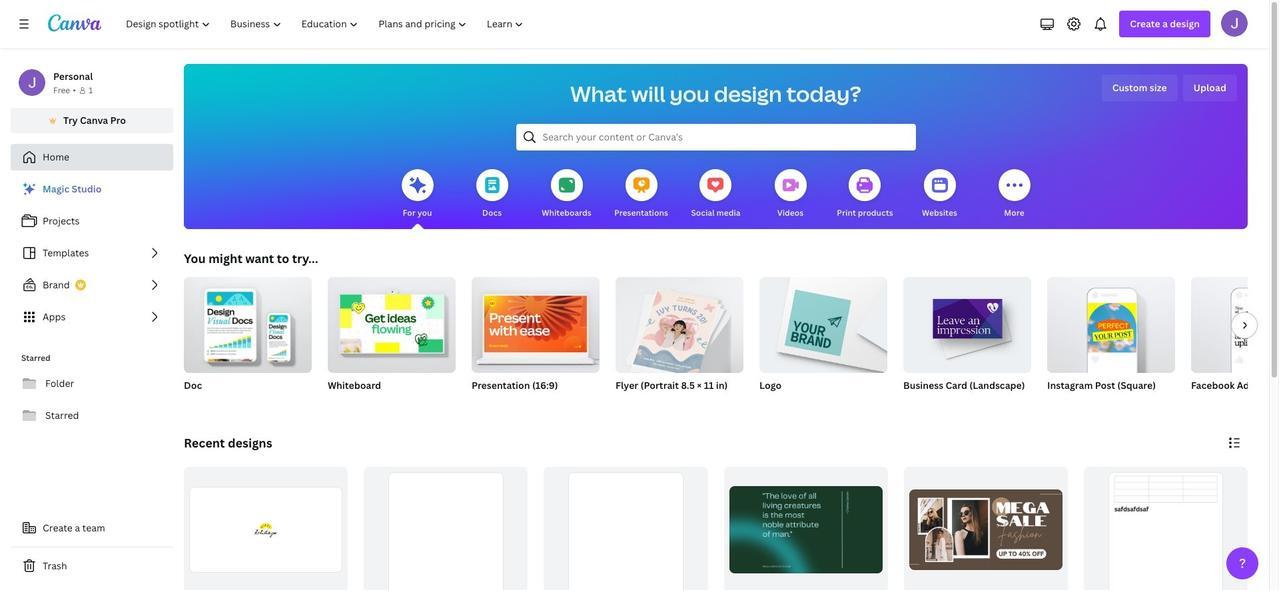 Task type: describe. For each thing, give the bounding box(es) containing it.
jacob simon image
[[1221, 10, 1248, 37]]



Task type: locate. For each thing, give the bounding box(es) containing it.
top level navigation element
[[117, 11, 535, 37]]

group
[[184, 272, 312, 409], [184, 272, 312, 373], [328, 272, 456, 409], [328, 272, 456, 373], [472, 272, 600, 409], [472, 272, 600, 373], [616, 272, 744, 409], [616, 272, 744, 377], [760, 272, 887, 409], [760, 272, 887, 373], [903, 277, 1031, 409], [903, 277, 1031, 373], [1047, 277, 1175, 409], [1191, 277, 1279, 409], [184, 467, 348, 590], [364, 467, 528, 590], [544, 467, 708, 590], [724, 467, 888, 590]]

Search search field
[[543, 125, 889, 150]]

None search field
[[516, 124, 916, 151]]

list
[[11, 176, 173, 330]]



Task type: vqa. For each thing, say whether or not it's contained in the screenshot.
Greg Robinson image
no



